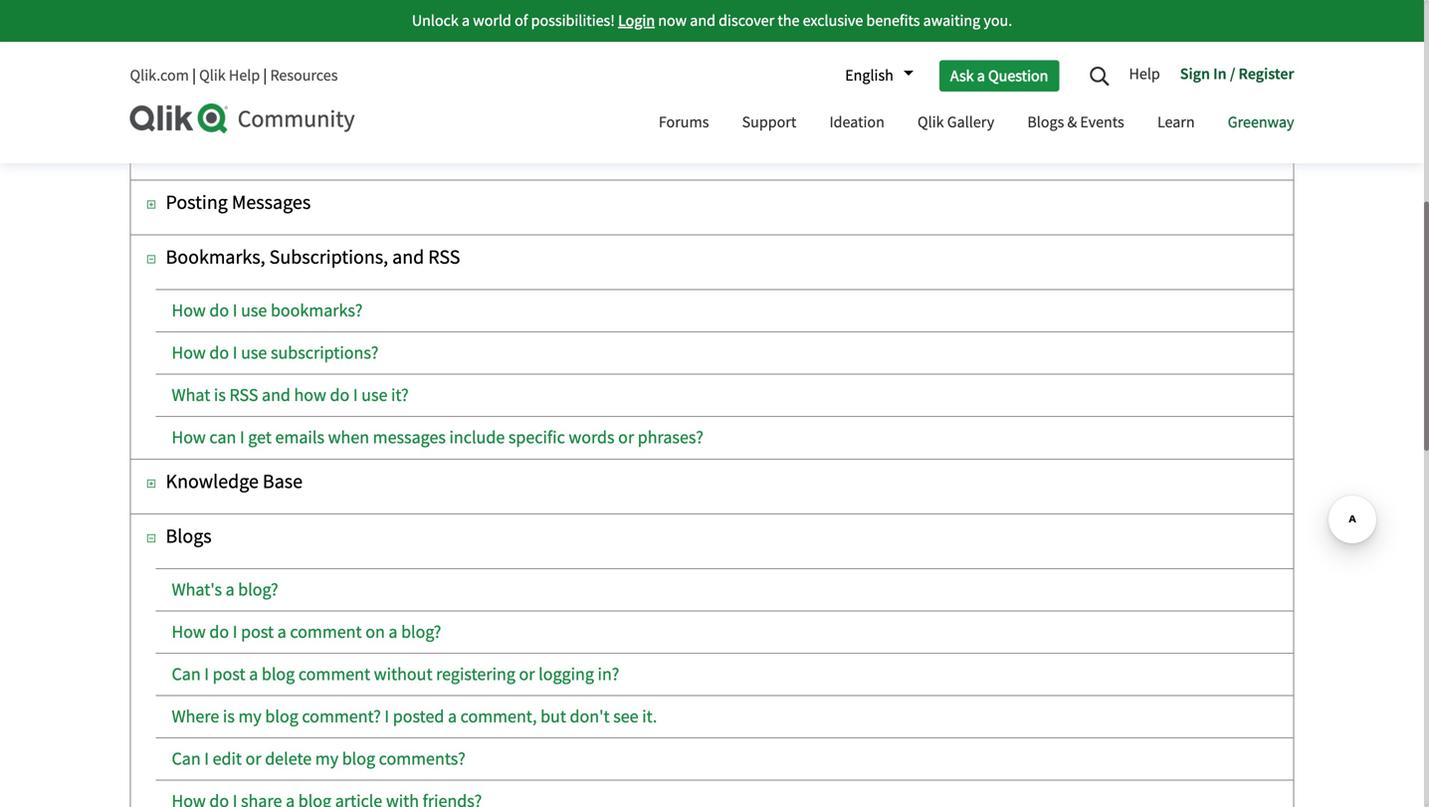 Task type: locate. For each thing, give the bounding box(es) containing it.
2 list from the top
[[131, 568, 1294, 807]]

2 how from the top
[[172, 341, 206, 364]]

how
[[294, 384, 326, 407]]

and inside dropdown button
[[392, 244, 424, 270]]

0 vertical spatial list
[[131, 289, 1294, 459]]

how can i get emails when messages include specific words or phrases? button
[[172, 426, 704, 449]]

blogs button
[[131, 514, 228, 558]]

comment up comment?
[[298, 663, 370, 686]]

support button
[[727, 95, 812, 153]]

how up what
[[172, 341, 206, 364]]

1 vertical spatial or
[[519, 663, 535, 686]]

post up where
[[213, 663, 246, 686]]

0 vertical spatial and
[[690, 10, 716, 31]]

0 vertical spatial rss
[[428, 244, 460, 270]]

my up edit
[[238, 705, 262, 728]]

1 vertical spatial is
[[223, 705, 235, 728]]

i
[[233, 299, 237, 322], [233, 341, 237, 364], [353, 384, 358, 407], [240, 426, 245, 449], [233, 621, 237, 643], [204, 663, 209, 686], [385, 705, 389, 728], [204, 748, 209, 771]]

do down bookmarks,
[[209, 299, 229, 322]]

blogs inside the blogs & events dropdown button
[[1028, 112, 1065, 132]]

0 vertical spatial can
[[172, 663, 201, 686]]

0 vertical spatial qlik
[[199, 65, 226, 86]]

help left resources
[[229, 65, 260, 86]]

post
[[241, 621, 274, 643], [213, 663, 246, 686]]

0 vertical spatial blogs
[[1028, 112, 1065, 132]]

0 horizontal spatial or
[[246, 748, 261, 771]]

can left edit
[[172, 748, 201, 771]]

a inside ask a question 'link'
[[977, 65, 985, 86]]

blog down how do i post a comment on a blog? dropdown button
[[262, 663, 295, 686]]

0 vertical spatial post
[[241, 621, 274, 643]]

do
[[209, 299, 229, 322], [209, 341, 229, 364], [330, 384, 350, 407], [209, 621, 229, 643]]

events
[[1081, 112, 1125, 132]]

2 horizontal spatial or
[[618, 426, 634, 449]]

2 vertical spatial and
[[262, 384, 291, 407]]

english
[[845, 65, 894, 86]]

blog? right what's
[[238, 578, 278, 601]]

comment for a
[[290, 621, 362, 643]]

1 how from the top
[[172, 299, 206, 322]]

1 vertical spatial blogs
[[166, 523, 212, 549]]

1 vertical spatial can
[[172, 748, 201, 771]]

is
[[214, 384, 226, 407], [223, 705, 235, 728]]

1 horizontal spatial blog?
[[401, 621, 441, 643]]

how do i post a comment on a blog?
[[172, 621, 441, 643]]

messages
[[232, 190, 311, 215]]

1 vertical spatial and
[[392, 244, 424, 270]]

is for what
[[214, 384, 226, 407]]

how down bookmarks,
[[172, 299, 206, 322]]

can for can i post a blog comment without registering or logging in?
[[172, 663, 201, 686]]

1 horizontal spatial qlik
[[918, 112, 944, 132]]

do for subscriptions?
[[209, 341, 229, 364]]

use up how do i use subscriptions?
[[241, 299, 267, 322]]

a right posted
[[448, 705, 457, 728]]

0 vertical spatial blog
[[262, 663, 295, 686]]

1 | from the left
[[192, 65, 196, 86]]

is right what
[[214, 384, 226, 407]]

0 horizontal spatial rss
[[229, 384, 258, 407]]

knowledge base
[[166, 469, 303, 495]]

my
[[238, 705, 262, 728], [315, 748, 339, 771]]

3 how from the top
[[172, 426, 206, 449]]

qlik right qlik.com
[[199, 65, 226, 86]]

a right on
[[389, 621, 398, 643]]

how can i get emails when messages include specific words or phrases?
[[172, 426, 704, 449]]

how do i use subscriptions? button
[[172, 341, 379, 364]]

can for can i edit or delete my blog comments?
[[172, 748, 201, 771]]

1 vertical spatial rss
[[229, 384, 258, 407]]

0 vertical spatial use
[[241, 299, 267, 322]]

| right 'qlik help' "link"
[[263, 65, 267, 86]]

awaiting
[[924, 10, 981, 31]]

where is my blog comment? i posted a comment, but don't see it. button
[[172, 705, 657, 728]]

how left can
[[172, 426, 206, 449]]

comment
[[290, 621, 362, 643], [298, 663, 370, 686]]

emails
[[275, 426, 325, 449]]

menu bar
[[644, 95, 1310, 153]]

list containing how do i use bookmarks?
[[131, 289, 1294, 459]]

base
[[263, 469, 303, 495]]

1 horizontal spatial blogs
[[1028, 112, 1065, 132]]

1 horizontal spatial rss
[[428, 244, 460, 270]]

2 can from the top
[[172, 748, 201, 771]]

subscriptions,
[[269, 244, 388, 270]]

list containing what's a blog?
[[131, 568, 1294, 807]]

1 vertical spatial use
[[241, 341, 267, 364]]

0 vertical spatial is
[[214, 384, 226, 407]]

i up when
[[353, 384, 358, 407]]

english button
[[836, 59, 914, 93]]

list for bookmarks, subscriptions, and rss
[[131, 289, 1294, 459]]

rss inside dropdown button
[[428, 244, 460, 270]]

help left sign
[[1129, 64, 1161, 84]]

2 horizontal spatial and
[[690, 10, 716, 31]]

1 horizontal spatial and
[[392, 244, 424, 270]]

do down what's a blog?
[[209, 621, 229, 643]]

do right how
[[330, 384, 350, 407]]

where
[[172, 705, 219, 728]]

0 horizontal spatial and
[[262, 384, 291, 407]]

in
[[1214, 64, 1227, 84]]

| right the qlik.com link
[[192, 65, 196, 86]]

blogs left &
[[1028, 112, 1065, 132]]

qlik left gallery at the top of page
[[918, 112, 944, 132]]

messages
[[373, 426, 446, 449]]

comment?
[[302, 705, 381, 728]]

or right edit
[[246, 748, 261, 771]]

blog up delete at bottom left
[[265, 705, 298, 728]]

support
[[742, 112, 797, 132]]

1 horizontal spatial |
[[263, 65, 267, 86]]

now
[[658, 10, 687, 31]]

1 vertical spatial comment
[[298, 663, 370, 686]]

when
[[328, 426, 369, 449]]

and
[[690, 10, 716, 31], [392, 244, 424, 270], [262, 384, 291, 407]]

0 vertical spatial blog?
[[238, 578, 278, 601]]

qlik gallery
[[918, 112, 995, 132]]

a right ask
[[977, 65, 985, 86]]

qlik image
[[130, 104, 229, 133]]

how
[[172, 299, 206, 322], [172, 341, 206, 364], [172, 426, 206, 449], [172, 621, 206, 643]]

use
[[241, 299, 267, 322], [241, 341, 267, 364], [362, 384, 388, 407]]

how do i post a comment on a blog? button
[[172, 621, 441, 643]]

can up where
[[172, 663, 201, 686]]

bookmarks,
[[166, 244, 265, 270]]

unlock a world of possibilities! login now and discover the exclusive benefits awaiting you.
[[412, 10, 1013, 31]]

help link
[[1129, 57, 1171, 95]]

use down "how do i use bookmarks?"
[[241, 341, 267, 364]]

4 how from the top
[[172, 621, 206, 643]]

help
[[1129, 64, 1161, 84], [229, 65, 260, 86]]

blogs for blogs
[[166, 523, 212, 549]]

and inside list
[[262, 384, 291, 407]]

blogs up what's
[[166, 523, 212, 549]]

0 horizontal spatial |
[[192, 65, 196, 86]]

use for bookmarks?
[[241, 299, 267, 322]]

blog?
[[238, 578, 278, 601], [401, 621, 441, 643]]

do for a
[[209, 621, 229, 643]]

1 horizontal spatial help
[[1129, 64, 1161, 84]]

qlik.com link
[[130, 65, 189, 86]]

blogs inside blogs dropdown button
[[166, 523, 212, 549]]

1 can from the top
[[172, 663, 201, 686]]

blog down comment?
[[342, 748, 375, 771]]

login link
[[618, 10, 655, 31]]

post down what's a blog? dropdown button
[[241, 621, 274, 643]]

greenway link
[[1213, 95, 1310, 153]]

0 horizontal spatial my
[[238, 705, 262, 728]]

include
[[450, 426, 505, 449]]

how do i use bookmarks?
[[172, 299, 363, 322]]

ideation
[[830, 112, 885, 132]]

0 vertical spatial comment
[[290, 621, 362, 643]]

1 vertical spatial list
[[131, 568, 1294, 807]]

a down how do i post a comment on a blog? dropdown button
[[249, 663, 258, 686]]

0 horizontal spatial blogs
[[166, 523, 212, 549]]

2 vertical spatial or
[[246, 748, 261, 771]]

blog? right on
[[401, 621, 441, 643]]

knowledge base button
[[131, 460, 319, 504]]

rss
[[428, 244, 460, 270], [229, 384, 258, 407]]

1 list from the top
[[131, 289, 1294, 459]]

or left logging
[[519, 663, 535, 686]]

1 vertical spatial my
[[315, 748, 339, 771]]

and right subscriptions,
[[392, 244, 424, 270]]

and right now
[[690, 10, 716, 31]]

phrases?
[[638, 426, 704, 449]]

do up what
[[209, 341, 229, 364]]

or right words
[[618, 426, 634, 449]]

1 vertical spatial qlik
[[918, 112, 944, 132]]

specific
[[509, 426, 565, 449]]

registering
[[436, 663, 516, 686]]

1 horizontal spatial or
[[519, 663, 535, 686]]

0 horizontal spatial qlik
[[199, 65, 226, 86]]

and left how
[[262, 384, 291, 407]]

what's a blog?
[[172, 578, 278, 601]]

comment left on
[[290, 621, 362, 643]]

comment,
[[461, 705, 537, 728]]

list
[[131, 289, 1294, 459], [131, 568, 1294, 807]]

searching button
[[131, 126, 264, 170]]

comments?
[[379, 748, 466, 771]]

how down what's
[[172, 621, 206, 643]]

can i edit or delete my blog comments?
[[172, 748, 466, 771]]

|
[[192, 65, 196, 86], [263, 65, 267, 86]]

my right delete at bottom left
[[315, 748, 339, 771]]

don't
[[570, 705, 610, 728]]

can
[[209, 426, 236, 449]]

bookmarks, subscriptions, and rss button
[[131, 235, 476, 279]]

use left it?
[[362, 384, 388, 407]]

posting
[[166, 190, 228, 215]]

is right where
[[223, 705, 235, 728]]

use for subscriptions?
[[241, 341, 267, 364]]



Task type: vqa. For each thing, say whether or not it's contained in the screenshot.
With
no



Task type: describe. For each thing, give the bounding box(es) containing it.
learn button
[[1143, 95, 1210, 153]]

menu bar containing forums
[[644, 95, 1310, 153]]

blogs for blogs & events
[[1028, 112, 1065, 132]]

knowledge
[[166, 469, 259, 495]]

blogs & events
[[1028, 112, 1125, 132]]

&
[[1068, 112, 1077, 132]]

unlock
[[412, 10, 459, 31]]

2 | from the left
[[263, 65, 267, 86]]

question
[[989, 65, 1049, 86]]

on
[[366, 621, 385, 643]]

how do i use bookmarks? button
[[172, 299, 363, 322]]

resources link
[[270, 65, 338, 86]]

0 vertical spatial or
[[618, 426, 634, 449]]

what's
[[172, 578, 222, 601]]

blogs & events button
[[1013, 95, 1140, 153]]

how for how do i post a comment on a blog?
[[172, 621, 206, 643]]

i up where
[[204, 663, 209, 686]]

1 vertical spatial blog
[[265, 705, 298, 728]]

i left edit
[[204, 748, 209, 771]]

i left get
[[240, 426, 245, 449]]

possibilities!
[[531, 10, 615, 31]]

how for how can i get emails when messages include specific words or phrases?
[[172, 426, 206, 449]]

discover
[[719, 10, 775, 31]]

i down how do i use bookmarks? dropdown button
[[233, 341, 237, 364]]

do for bookmarks?
[[209, 299, 229, 322]]

community link
[[130, 104, 624, 134]]

sign in / register link
[[1171, 57, 1295, 95]]

1 vertical spatial post
[[213, 663, 246, 686]]

how for how do i use bookmarks?
[[172, 299, 206, 322]]

see
[[613, 705, 639, 728]]

of
[[515, 10, 528, 31]]

qlik inside menu bar
[[918, 112, 944, 132]]

can i post a blog comment without registering or logging in?
[[172, 663, 620, 686]]

community
[[238, 104, 355, 134]]

the
[[778, 10, 800, 31]]

you.
[[984, 10, 1013, 31]]

i down bookmarks,
[[233, 299, 237, 322]]

1 horizontal spatial my
[[315, 748, 339, 771]]

0 horizontal spatial blog?
[[238, 578, 278, 601]]

/
[[1230, 64, 1236, 84]]

it.
[[642, 705, 657, 728]]

but
[[541, 705, 566, 728]]

2 vertical spatial use
[[362, 384, 388, 407]]

forums button
[[644, 95, 724, 153]]

login
[[618, 10, 655, 31]]

logging
[[539, 663, 594, 686]]

can i post a blog comment without registering or logging in? button
[[172, 663, 620, 686]]

world
[[473, 10, 512, 31]]

a right what's
[[226, 578, 235, 601]]

ideation button
[[815, 95, 900, 153]]

comment for blog
[[298, 663, 370, 686]]

gallery
[[948, 112, 995, 132]]

ask a question
[[951, 65, 1049, 86]]

what's a blog? button
[[172, 578, 278, 601]]

how do i use subscriptions?
[[172, 341, 379, 364]]

is for where
[[223, 705, 235, 728]]

a down what's a blog? dropdown button
[[277, 621, 286, 643]]

what is rss and how do i use it?
[[172, 384, 409, 407]]

register
[[1239, 64, 1295, 84]]

list for blogs
[[131, 568, 1294, 807]]

words
[[569, 426, 615, 449]]

what
[[172, 384, 210, 407]]

bookmarks?
[[271, 299, 363, 322]]

benefits
[[867, 10, 920, 31]]

how for how do i use subscriptions?
[[172, 341, 206, 364]]

edit
[[213, 748, 242, 771]]

ask
[[951, 65, 974, 86]]

posted
[[393, 705, 444, 728]]

forums
[[659, 112, 709, 132]]

sign in / register
[[1181, 64, 1295, 84]]

2 vertical spatial blog
[[342, 748, 375, 771]]

posting messages
[[166, 190, 311, 215]]

bookmarks, subscriptions, and rss
[[166, 244, 460, 270]]

qlik.com | qlik help | resources
[[130, 65, 338, 86]]

searching
[[166, 135, 248, 161]]

greenway
[[1228, 112, 1295, 132]]

where is my blog comment? i posted a comment, but don't see it.
[[172, 705, 657, 728]]

without
[[374, 663, 433, 686]]

get
[[248, 426, 272, 449]]

ask a question link
[[940, 60, 1060, 91]]

i left posted
[[385, 705, 389, 728]]

resources
[[270, 65, 338, 86]]

sign
[[1181, 64, 1211, 84]]

1 vertical spatial blog?
[[401, 621, 441, 643]]

qlik.com
[[130, 65, 189, 86]]

0 vertical spatial my
[[238, 705, 262, 728]]

qlik gallery link
[[903, 95, 1010, 153]]

it?
[[391, 384, 409, 407]]

delete
[[265, 748, 312, 771]]

qlik help link
[[199, 65, 260, 86]]

subscriptions?
[[271, 341, 379, 364]]

what is rss and how do i use it? button
[[172, 384, 409, 407]]

i down what's a blog?
[[233, 621, 237, 643]]

in?
[[598, 663, 620, 686]]

can i edit or delete my blog comments? button
[[172, 748, 466, 771]]

learn
[[1158, 112, 1195, 132]]

help inside "link"
[[1129, 64, 1161, 84]]

a left world
[[462, 10, 470, 31]]

0 horizontal spatial help
[[229, 65, 260, 86]]

posting messages button
[[131, 181, 327, 224]]



